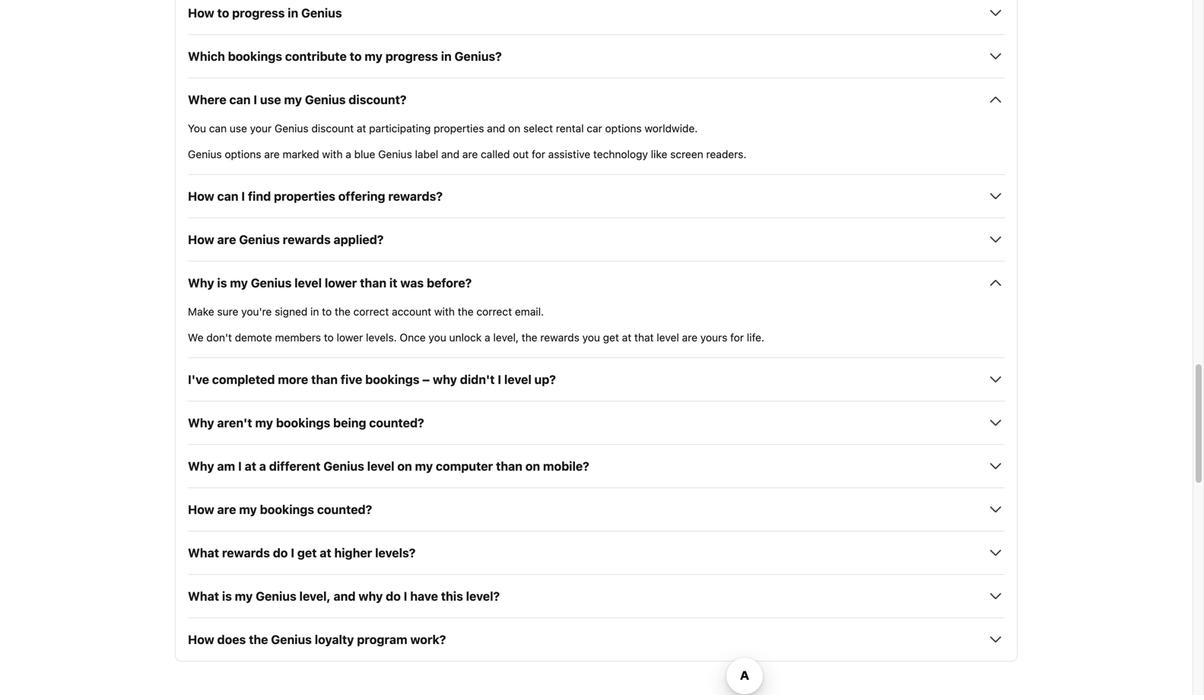Task type: vqa. For each thing, say whether or not it's contained in the screenshot.
lower inside dropdown button
yes



Task type: locate. For each thing, give the bounding box(es) containing it.
and right label
[[441, 148, 460, 160]]

get left higher
[[297, 546, 317, 560]]

rewards?
[[388, 189, 443, 203]]

why right the – on the bottom left
[[433, 372, 457, 387]]

worldwide.
[[645, 122, 698, 135]]

do down how are my bookings counted?
[[273, 546, 288, 560]]

do inside what is my genius level, and why do i have this level? dropdown button
[[386, 589, 401, 603]]

1 horizontal spatial get
[[603, 331, 619, 344]]

2 vertical spatial why
[[188, 459, 214, 473]]

1 vertical spatial and
[[441, 148, 460, 160]]

can left find
[[217, 189, 238, 203]]

my
[[365, 49, 383, 63], [284, 92, 302, 107], [230, 276, 248, 290], [255, 416, 273, 430], [415, 459, 433, 473], [239, 502, 257, 517], [235, 589, 253, 603]]

0 vertical spatial progress
[[232, 6, 285, 20]]

and
[[487, 122, 505, 135], [441, 148, 460, 160], [334, 589, 356, 603]]

than
[[360, 276, 386, 290], [311, 372, 338, 387], [496, 459, 523, 473]]

i down how are my bookings counted?
[[291, 546, 294, 560]]

my up discount?
[[365, 49, 383, 63]]

use up your
[[260, 92, 281, 107]]

1 horizontal spatial options
[[605, 122, 642, 135]]

can right you
[[209, 122, 227, 135]]

blue
[[354, 148, 375, 160]]

demote
[[235, 331, 272, 344]]

0 vertical spatial get
[[603, 331, 619, 344]]

to
[[217, 6, 229, 20], [350, 49, 362, 63], [322, 305, 332, 318], [324, 331, 334, 344]]

genius inside how are genius rewards applied? dropdown button
[[239, 232, 280, 247]]

with down discount
[[322, 148, 343, 160]]

0 horizontal spatial use
[[230, 122, 247, 135]]

can for you
[[209, 122, 227, 135]]

1 vertical spatial rewards
[[540, 331, 580, 344]]

does
[[217, 632, 246, 647]]

correct up levels.
[[353, 305, 389, 318]]

1 horizontal spatial properties
[[434, 122, 484, 135]]

2 horizontal spatial and
[[487, 122, 505, 135]]

2 why from the top
[[188, 416, 214, 430]]

1 why from the top
[[188, 276, 214, 290]]

0 horizontal spatial for
[[532, 148, 545, 160]]

1 vertical spatial lower
[[337, 331, 363, 344]]

0 horizontal spatial correct
[[353, 305, 389, 318]]

lower inside "dropdown button"
[[325, 276, 357, 290]]

bookings down 'different'
[[260, 502, 314, 517]]

my left computer
[[415, 459, 433, 473]]

use left your
[[230, 122, 247, 135]]

bookings inside "dropdown button"
[[260, 502, 314, 517]]

why for why am i at a different genius level on my computer than on mobile?
[[188, 459, 214, 473]]

can for where
[[229, 92, 251, 107]]

correct
[[353, 305, 389, 318], [476, 305, 512, 318]]

0 horizontal spatial level,
[[299, 589, 331, 603]]

rewards down how are my bookings counted?
[[222, 546, 270, 560]]

0 horizontal spatial with
[[322, 148, 343, 160]]

1 vertical spatial is
[[222, 589, 232, 603]]

1 you from the left
[[429, 331, 446, 344]]

0 vertical spatial is
[[217, 276, 227, 290]]

2 you from the left
[[582, 331, 600, 344]]

counted? inside why aren't my bookings being counted? dropdown button
[[369, 416, 424, 430]]

1 vertical spatial in
[[441, 49, 452, 63]]

level, down email. on the left of the page
[[493, 331, 519, 344]]

how for how to progress in genius
[[188, 6, 214, 20]]

0 vertical spatial for
[[532, 148, 545, 160]]

five
[[341, 372, 362, 387]]

why left aren't
[[188, 416, 214, 430]]

1 vertical spatial get
[[297, 546, 317, 560]]

can
[[229, 92, 251, 107], [209, 122, 227, 135], [217, 189, 238, 203]]

0 horizontal spatial rewards
[[222, 546, 270, 560]]

level, inside what is my genius level, and why do i have this level? dropdown button
[[299, 589, 331, 603]]

1 vertical spatial options
[[225, 148, 261, 160]]

how for how does the genius loyalty program work?
[[188, 632, 214, 647]]

1 horizontal spatial use
[[260, 92, 281, 107]]

2 horizontal spatial in
[[441, 49, 452, 63]]

1 vertical spatial can
[[209, 122, 227, 135]]

for
[[532, 148, 545, 160], [730, 331, 744, 344]]

how for how are my bookings counted?
[[188, 502, 214, 517]]

3 how from the top
[[188, 232, 214, 247]]

1 what from the top
[[188, 546, 219, 560]]

0 vertical spatial can
[[229, 92, 251, 107]]

0 horizontal spatial do
[[273, 546, 288, 560]]

use
[[260, 92, 281, 107], [230, 122, 247, 135]]

genius down what rewards do i get at higher levels? on the bottom left
[[256, 589, 296, 603]]

options up technology
[[605, 122, 642, 135]]

like
[[651, 148, 667, 160]]

1 vertical spatial with
[[434, 305, 455, 318]]

1 vertical spatial use
[[230, 122, 247, 135]]

2 vertical spatial and
[[334, 589, 356, 603]]

genius up the marked
[[275, 122, 309, 135]]

my up does
[[235, 589, 253, 603]]

lower down make sure you're signed in to the correct account with the correct email. on the left top of the page
[[337, 331, 363, 344]]

to right contribute
[[350, 49, 362, 63]]

1 horizontal spatial on
[[508, 122, 520, 135]]

are inside dropdown button
[[217, 232, 236, 247]]

0 vertical spatial what
[[188, 546, 219, 560]]

why up make
[[188, 276, 214, 290]]

counted? up why am i at a different genius level on my computer than on mobile?
[[369, 416, 424, 430]]

do left have on the bottom left
[[386, 589, 401, 603]]

0 horizontal spatial and
[[334, 589, 356, 603]]

get left the that
[[603, 331, 619, 344]]

2 vertical spatial can
[[217, 189, 238, 203]]

my right aren't
[[255, 416, 273, 430]]

at left higher
[[320, 546, 331, 560]]

the
[[335, 305, 351, 318], [458, 305, 474, 318], [522, 331, 537, 344], [249, 632, 268, 647]]

screen
[[670, 148, 703, 160]]

are left yours
[[682, 331, 698, 344]]

my up what rewards do i get at higher levels? on the bottom left
[[239, 502, 257, 517]]

5 how from the top
[[188, 632, 214, 647]]

0 vertical spatial in
[[288, 6, 298, 20]]

1 vertical spatial properties
[[274, 189, 335, 203]]

2 vertical spatial rewards
[[222, 546, 270, 560]]

rental
[[556, 122, 584, 135]]

are inside "dropdown button"
[[217, 502, 236, 517]]

0 horizontal spatial properties
[[274, 189, 335, 203]]

1 vertical spatial do
[[386, 589, 401, 603]]

2 horizontal spatial rewards
[[540, 331, 580, 344]]

assistive
[[548, 148, 590, 160]]

1 horizontal spatial do
[[386, 589, 401, 603]]

why am i at a different genius level on my computer than on mobile? button
[[188, 457, 1005, 475]]

1 horizontal spatial in
[[310, 305, 319, 318]]

unlock
[[449, 331, 482, 344]]

and down higher
[[334, 589, 356, 603]]

on left select on the top left of page
[[508, 122, 520, 135]]

progress
[[232, 6, 285, 20], [385, 49, 438, 63]]

1 how from the top
[[188, 6, 214, 20]]

a right unlock
[[485, 331, 490, 344]]

and up called
[[487, 122, 505, 135]]

correct up we don't demote members to lower levels. once you unlock a level, the rewards you get at that level are yours for life.
[[476, 305, 512, 318]]

1 horizontal spatial rewards
[[283, 232, 331, 247]]

genius up you're at the left top of page
[[251, 276, 292, 290]]

at left the that
[[622, 331, 632, 344]]

why up program
[[358, 589, 383, 603]]

can right where
[[229, 92, 251, 107]]

signed
[[275, 305, 308, 318]]

than left five
[[311, 372, 338, 387]]

a
[[346, 148, 351, 160], [485, 331, 490, 344], [259, 459, 266, 473]]

at right am
[[245, 459, 256, 473]]

0 vertical spatial counted?
[[369, 416, 424, 430]]

what is my genius level, and why do i have this level?
[[188, 589, 500, 603]]

counted? up higher
[[317, 502, 372, 517]]

1 vertical spatial what
[[188, 589, 219, 603]]

work?
[[410, 632, 446, 647]]

loyalty
[[315, 632, 354, 647]]

are
[[264, 148, 280, 160], [462, 148, 478, 160], [217, 232, 236, 247], [682, 331, 698, 344], [217, 502, 236, 517]]

genius down find
[[239, 232, 280, 247]]

how are my bookings counted?
[[188, 502, 372, 517]]

for left life.
[[730, 331, 744, 344]]

rewards down how can i find properties offering rewards?
[[283, 232, 331, 247]]

you up 'i've completed more than five bookings – why didn't i level up?' dropdown button
[[582, 331, 600, 344]]

my up sure
[[230, 276, 248, 290]]

genius left loyalty
[[271, 632, 312, 647]]

0 horizontal spatial on
[[397, 459, 412, 473]]

1 horizontal spatial for
[[730, 331, 744, 344]]

the right does
[[249, 632, 268, 647]]

1 horizontal spatial you
[[582, 331, 600, 344]]

why aren't my bookings being counted?
[[188, 416, 424, 430]]

how
[[188, 6, 214, 20], [188, 189, 214, 203], [188, 232, 214, 247], [188, 502, 214, 517], [188, 632, 214, 647]]

are up sure
[[217, 232, 236, 247]]

rewards down email. on the left of the page
[[540, 331, 580, 344]]

once
[[400, 331, 426, 344]]

find
[[248, 189, 271, 203]]

in
[[288, 6, 298, 20], [441, 49, 452, 63], [310, 305, 319, 318]]

is inside "dropdown button"
[[217, 276, 227, 290]]

than left it
[[360, 276, 386, 290]]

0 horizontal spatial options
[[225, 148, 261, 160]]

for right out
[[532, 148, 545, 160]]

level, up how does the genius loyalty program work?
[[299, 589, 331, 603]]

why inside "dropdown button"
[[188, 276, 214, 290]]

is for what
[[222, 589, 232, 603]]

genius options are marked with a blue genius label and are called out for assistive technology like screen readers.
[[188, 148, 747, 160]]

is up does
[[222, 589, 232, 603]]

0 vertical spatial use
[[260, 92, 281, 107]]

marked
[[283, 148, 319, 160]]

1 horizontal spatial why
[[433, 372, 457, 387]]

2 vertical spatial in
[[310, 305, 319, 318]]

options down your
[[225, 148, 261, 160]]

it
[[389, 276, 397, 290]]

my down contribute
[[284, 92, 302, 107]]

a left 'blue'
[[346, 148, 351, 160]]

in right signed
[[310, 305, 319, 318]]

members
[[275, 331, 321, 344]]

2 horizontal spatial a
[[485, 331, 490, 344]]

0 horizontal spatial why
[[358, 589, 383, 603]]

1 vertical spatial level,
[[299, 589, 331, 603]]

properties inside 'how can i find properties offering rewards?' dropdown button
[[274, 189, 335, 203]]

level,
[[493, 331, 519, 344], [299, 589, 331, 603]]

computer
[[436, 459, 493, 473]]

counted?
[[369, 416, 424, 430], [317, 502, 372, 517]]

is up sure
[[217, 276, 227, 290]]

in up contribute
[[288, 6, 298, 20]]

0 horizontal spatial than
[[311, 372, 338, 387]]

where can i use my genius discount? button
[[188, 90, 1005, 109]]

on left computer
[[397, 459, 412, 473]]

1 horizontal spatial with
[[434, 305, 455, 318]]

are down am
[[217, 502, 236, 517]]

do inside what rewards do i get at higher levels? dropdown button
[[273, 546, 288, 560]]

why
[[188, 276, 214, 290], [188, 416, 214, 430], [188, 459, 214, 473]]

why left am
[[188, 459, 214, 473]]

0 horizontal spatial progress
[[232, 6, 285, 20]]

properties up the genius options are marked with a blue genius label and are called out for assistive technology like screen readers.
[[434, 122, 484, 135]]

use inside dropdown button
[[260, 92, 281, 107]]

where
[[188, 92, 226, 107]]

1 vertical spatial a
[[485, 331, 490, 344]]

you right once
[[429, 331, 446, 344]]

properties down the marked
[[274, 189, 335, 203]]

how inside "dropdown button"
[[188, 502, 214, 517]]

0 vertical spatial why
[[188, 276, 214, 290]]

2 vertical spatial than
[[496, 459, 523, 473]]

a left 'different'
[[259, 459, 266, 473]]

you
[[429, 331, 446, 344], [582, 331, 600, 344]]

which bookings contribute to my progress in genius?
[[188, 49, 502, 63]]

0 vertical spatial do
[[273, 546, 288, 560]]

1 horizontal spatial correct
[[476, 305, 512, 318]]

2 how from the top
[[188, 189, 214, 203]]

1 horizontal spatial than
[[360, 276, 386, 290]]

bookings
[[228, 49, 282, 63], [365, 372, 420, 387], [276, 416, 330, 430], [260, 502, 314, 517]]

2 what from the top
[[188, 589, 219, 603]]

on left mobile?
[[525, 459, 540, 473]]

do
[[273, 546, 288, 560], [386, 589, 401, 603]]

2 vertical spatial a
[[259, 459, 266, 473]]

0 horizontal spatial get
[[297, 546, 317, 560]]

my inside why am i at a different genius level on my computer than on mobile? dropdown button
[[415, 459, 433, 473]]

genius down being
[[323, 459, 364, 473]]

genius up contribute
[[301, 6, 342, 20]]

my inside what is my genius level, and why do i have this level? dropdown button
[[235, 589, 253, 603]]

0 vertical spatial options
[[605, 122, 642, 135]]

i've completed more than five bookings – why didn't i level up?
[[188, 372, 556, 387]]

how does the genius loyalty program work?
[[188, 632, 446, 647]]

1 vertical spatial progress
[[385, 49, 438, 63]]

lower up make sure you're signed in to the correct account with the correct email. on the left top of the page
[[325, 276, 357, 290]]

0 horizontal spatial you
[[429, 331, 446, 344]]

are left called
[[462, 148, 478, 160]]

1 vertical spatial counted?
[[317, 502, 372, 517]]

applied?
[[334, 232, 384, 247]]

genius inside why is my genius level lower than it was before? "dropdown button"
[[251, 276, 292, 290]]

0 vertical spatial level,
[[493, 331, 519, 344]]

1 horizontal spatial a
[[346, 148, 351, 160]]

than right computer
[[496, 459, 523, 473]]

0 vertical spatial than
[[360, 276, 386, 290]]

genius down participating
[[378, 148, 412, 160]]

1 correct from the left
[[353, 305, 389, 318]]

level inside "dropdown button"
[[295, 276, 322, 290]]

options
[[605, 122, 642, 135], [225, 148, 261, 160]]

i
[[254, 92, 257, 107], [241, 189, 245, 203], [498, 372, 501, 387], [238, 459, 242, 473], [291, 546, 294, 560], [404, 589, 407, 603]]

1 horizontal spatial progress
[[385, 49, 438, 63]]

the inside dropdown button
[[249, 632, 268, 647]]

why aren't my bookings being counted? button
[[188, 414, 1005, 432]]

properties
[[434, 122, 484, 135], [274, 189, 335, 203]]

4 how from the top
[[188, 502, 214, 517]]

genius up discount
[[305, 92, 346, 107]]

in left "genius?"
[[441, 49, 452, 63]]

genius inside how to progress in genius dropdown button
[[301, 6, 342, 20]]

rewards
[[283, 232, 331, 247], [540, 331, 580, 344], [222, 546, 270, 560]]

1 horizontal spatial level,
[[493, 331, 519, 344]]

and for label
[[441, 148, 460, 160]]

0 vertical spatial lower
[[325, 276, 357, 290]]

why
[[433, 372, 457, 387], [358, 589, 383, 603]]

1 vertical spatial why
[[188, 416, 214, 430]]

1 horizontal spatial and
[[441, 148, 460, 160]]

readers.
[[706, 148, 747, 160]]

3 why from the top
[[188, 459, 214, 473]]

lower
[[325, 276, 357, 290], [337, 331, 363, 344]]

0 horizontal spatial a
[[259, 459, 266, 473]]

with down before?
[[434, 305, 455, 318]]

0 vertical spatial and
[[487, 122, 505, 135]]

sure
[[217, 305, 238, 318]]

2 horizontal spatial on
[[525, 459, 540, 473]]

is inside dropdown button
[[222, 589, 232, 603]]

what
[[188, 546, 219, 560], [188, 589, 219, 603]]



Task type: describe. For each thing, give the bounding box(es) containing it.
participating
[[369, 122, 431, 135]]

to down why is my genius level lower than it was before?
[[322, 305, 332, 318]]

0 vertical spatial rewards
[[283, 232, 331, 247]]

have
[[410, 589, 438, 603]]

0 vertical spatial properties
[[434, 122, 484, 135]]

1 vertical spatial than
[[311, 372, 338, 387]]

you can use your genius discount at participating properties and on select rental car options worldwide.
[[188, 122, 698, 135]]

out
[[513, 148, 529, 160]]

to right members
[[324, 331, 334, 344]]

levels.
[[366, 331, 397, 344]]

mobile?
[[543, 459, 589, 473]]

bookings left the – on the bottom left
[[365, 372, 420, 387]]

am
[[217, 459, 235, 473]]

can for how
[[217, 189, 238, 203]]

offering
[[338, 189, 385, 203]]

how to progress in genius button
[[188, 4, 1005, 22]]

the down why is my genius level lower than it was before?
[[335, 305, 351, 318]]

make sure you're signed in to the correct account with the correct email.
[[188, 305, 544, 318]]

than inside "dropdown button"
[[360, 276, 386, 290]]

2 correct from the left
[[476, 305, 512, 318]]

discount
[[311, 122, 354, 135]]

a inside dropdown button
[[259, 459, 266, 473]]

2 horizontal spatial than
[[496, 459, 523, 473]]

how for how can i find properties offering rewards?
[[188, 189, 214, 203]]

aren't
[[217, 416, 252, 430]]

you're
[[241, 305, 272, 318]]

genius?
[[455, 49, 502, 63]]

program
[[357, 632, 407, 647]]

what for what is my genius level, and why do i have this level?
[[188, 589, 219, 603]]

is for why
[[217, 276, 227, 290]]

contribute
[[285, 49, 347, 63]]

how for how are genius rewards applied?
[[188, 232, 214, 247]]

bookings up 'different'
[[276, 416, 330, 430]]

lower for levels.
[[337, 331, 363, 344]]

levels?
[[375, 546, 416, 560]]

which bookings contribute to my progress in genius? button
[[188, 47, 1005, 65]]

how are genius rewards applied? button
[[188, 230, 1005, 249]]

i've
[[188, 372, 209, 387]]

at up 'blue'
[[357, 122, 366, 135]]

technology
[[593, 148, 648, 160]]

genius inside what is my genius level, and why do i have this level? dropdown button
[[256, 589, 296, 603]]

–
[[422, 372, 430, 387]]

0 vertical spatial a
[[346, 148, 351, 160]]

level?
[[466, 589, 500, 603]]

life.
[[747, 331, 764, 344]]

progress inside which bookings contribute to my progress in genius? dropdown button
[[385, 49, 438, 63]]

how can i find properties offering rewards?
[[188, 189, 443, 203]]

where can i use my genius discount?
[[188, 92, 407, 107]]

why is my genius level lower than it was before? button
[[188, 274, 1005, 292]]

being
[[333, 416, 366, 430]]

i right didn't
[[498, 372, 501, 387]]

how are genius rewards applied?
[[188, 232, 384, 247]]

this
[[441, 589, 463, 603]]

progress inside how to progress in genius dropdown button
[[232, 6, 285, 20]]

are down your
[[264, 148, 280, 160]]

0 horizontal spatial in
[[288, 6, 298, 20]]

how are my bookings counted? button
[[188, 500, 1005, 519]]

genius inside where can i use my genius discount? dropdown button
[[305, 92, 346, 107]]

i left find
[[241, 189, 245, 203]]

genius inside dropdown button
[[271, 632, 312, 647]]

to up the which
[[217, 6, 229, 20]]

didn't
[[460, 372, 495, 387]]

how does the genius loyalty program work? button
[[188, 630, 1005, 649]]

why for why aren't my bookings being counted?
[[188, 416, 214, 430]]

completed
[[212, 372, 275, 387]]

my inside which bookings contribute to my progress in genius? dropdown button
[[365, 49, 383, 63]]

we
[[188, 331, 204, 344]]

lower for than
[[325, 276, 357, 290]]

label
[[415, 148, 438, 160]]

how to progress in genius
[[188, 6, 342, 20]]

email.
[[515, 305, 544, 318]]

the up unlock
[[458, 305, 474, 318]]

my inside why is my genius level lower than it was before? "dropdown button"
[[230, 276, 248, 290]]

up?
[[534, 372, 556, 387]]

what rewards do i get at higher levels?
[[188, 546, 416, 560]]

genius inside why am i at a different genius level on my computer than on mobile? dropdown button
[[323, 459, 364, 473]]

yours
[[700, 331, 727, 344]]

don't
[[206, 331, 232, 344]]

discount?
[[349, 92, 407, 107]]

more
[[278, 372, 308, 387]]

the down email. on the left of the page
[[522, 331, 537, 344]]

1 vertical spatial why
[[358, 589, 383, 603]]

we don't demote members to lower levels. once you unlock a level, the rewards you get at that level are yours for life.
[[188, 331, 764, 344]]

0 vertical spatial with
[[322, 148, 343, 160]]

genius down you
[[188, 148, 222, 160]]

why am i at a different genius level on my computer than on mobile?
[[188, 459, 589, 473]]

what for what rewards do i get at higher levels?
[[188, 546, 219, 560]]

how can i find properties offering rewards? button
[[188, 187, 1005, 205]]

why is my genius level lower than it was before?
[[188, 276, 472, 290]]

my inside how are my bookings counted? "dropdown button"
[[239, 502, 257, 517]]

i've completed more than five bookings – why didn't i level up? button
[[188, 370, 1005, 389]]

1 vertical spatial for
[[730, 331, 744, 344]]

my inside why aren't my bookings being counted? dropdown button
[[255, 416, 273, 430]]

my inside where can i use my genius discount? dropdown button
[[284, 92, 302, 107]]

was
[[400, 276, 424, 290]]

which
[[188, 49, 225, 63]]

your
[[250, 122, 272, 135]]

i left have on the bottom left
[[404, 589, 407, 603]]

0 vertical spatial why
[[433, 372, 457, 387]]

why for why is my genius level lower than it was before?
[[188, 276, 214, 290]]

before?
[[427, 276, 472, 290]]

counted? inside how are my bookings counted? "dropdown button"
[[317, 502, 372, 517]]

what rewards do i get at higher levels? button
[[188, 544, 1005, 562]]

car
[[587, 122, 602, 135]]

i right am
[[238, 459, 242, 473]]

get inside dropdown button
[[297, 546, 317, 560]]

you
[[188, 122, 206, 135]]

higher
[[334, 546, 372, 560]]

make
[[188, 305, 214, 318]]

bookings down the how to progress in genius
[[228, 49, 282, 63]]

different
[[269, 459, 321, 473]]

and inside dropdown button
[[334, 589, 356, 603]]

that
[[634, 331, 654, 344]]

i up your
[[254, 92, 257, 107]]

and for properties
[[487, 122, 505, 135]]

account
[[392, 305, 431, 318]]

what is my genius level, and why do i have this level? button
[[188, 587, 1005, 605]]

select
[[523, 122, 553, 135]]

called
[[481, 148, 510, 160]]



